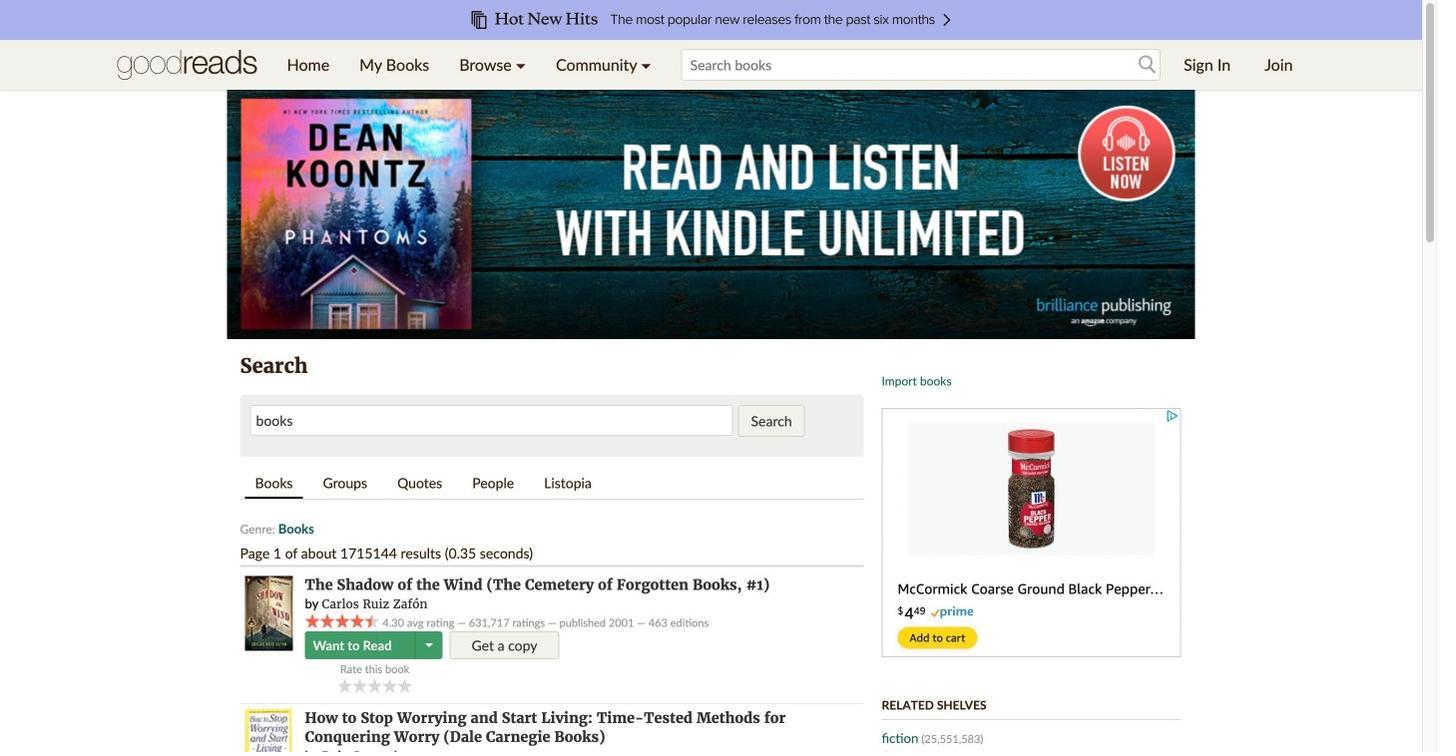 Task type: describe. For each thing, give the bounding box(es) containing it.
Search books text field
[[681, 49, 1161, 81]]

2 heading from the top
[[305, 710, 786, 747]]

the shadow of the wind (the... image
[[245, 577, 293, 651]]

0 vertical spatial advertisement element
[[227, 90, 1196, 339]]

how to stop worrying and st... image
[[245, 710, 292, 753]]

1 vertical spatial advertisement element
[[882, 408, 1182, 658]]



Task type: vqa. For each thing, say whether or not it's contained in the screenshot.
the top Readers
no



Task type: locate. For each thing, give the bounding box(es) containing it.
Search by Book Title, Author, or ISBN text field
[[250, 405, 733, 436]]

heading
[[305, 577, 770, 595], [305, 710, 786, 747]]

1 vertical spatial heading
[[305, 710, 786, 747]]

Search for books to add to your shelves search field
[[681, 49, 1161, 81]]

1 heading from the top
[[305, 577, 770, 595]]

None submit
[[738, 405, 805, 437]]

menu
[[272, 40, 666, 90]]

0 vertical spatial heading
[[305, 577, 770, 595]]

advertisement element
[[227, 90, 1196, 339], [882, 408, 1182, 658]]



